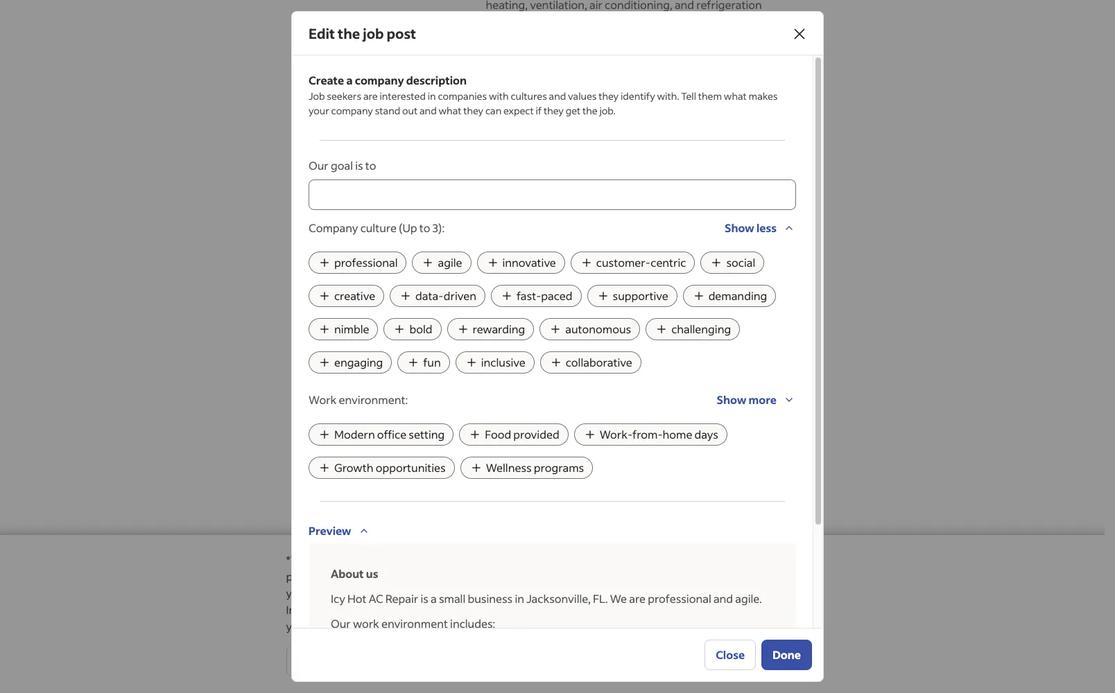 Task type: vqa. For each thing, say whether or not it's contained in the screenshot.
Analytics
no



Task type: describe. For each thing, give the bounding box(es) containing it.
estimates
[[428, 553, 478, 567]]

this is an openai-powered job description. it uses information from your job, including job title, (hvac service technician) and your location, (jacksonville, fl). by using the content, you adopt it as your own and are responsible for making it true, appropriate and compliant with applicable laws.
[[486, 207, 780, 255]]

indeed
[[665, 603, 701, 617]]

and up the 'air'
[[562, 97, 582, 112]]

by inside this is an openai-powered job description. it uses information from your job, including job title, (hvac service technician) and your location, (jacksonville, fl). by using the content, you adopt it as your own and are responsible for making it true, appropriate and compliant with applicable laws.
[[502, 232, 511, 242]]

a right include
[[600, 468, 606, 483]]

1 vertical spatial company
[[331, 104, 373, 117]]

close
[[716, 648, 745, 663]]

performance.
[[286, 570, 356, 584]]

to right the option
[[547, 468, 558, 483]]

chevron up image for show less
[[783, 221, 796, 235]]

description up creative
[[362, 273, 422, 288]]

0 horizontal spatial systems
[[559, 147, 601, 162]]

apply
[[499, 678, 527, 693]]

create a company description job seekers are interested in companies with cultures and values they identify with. tell them what makes your company stand out and what they can expect if they get the job.
[[309, 73, 778, 117]]

job left job.
[[585, 110, 599, 123]]

your up own
[[673, 219, 691, 230]]

job.
[[600, 104, 616, 117]]

job
[[309, 89, 325, 103]]

the inside . you consent to indeed informing a user that you have opened, viewed or made a decision regarding the user's application.
[[568, 620, 585, 634]]

you
[[587, 603, 606, 617]]

that inside . you consent to indeed informing a user that you have opened, viewed or made a decision regarding the user's application.
[[789, 603, 810, 617]]

are up application.
[[629, 592, 646, 606]]

programs
[[534, 461, 584, 475]]

and inside this feature helps you easily and quickly create a company description to attract quality candidates.
[[632, 304, 651, 318]]

email
[[605, 522, 632, 536]]

innovative
[[503, 255, 556, 270]]

can
[[486, 104, 502, 117]]

this feature helps you easily and quickly create a company description to attract quality candidates.
[[486, 304, 783, 335]]

1 horizontal spatial what
[[724, 89, 747, 103]]

and down (jacksonville,
[[728, 230, 748, 245]]

modern office setting
[[334, 427, 445, 442]]

reviewed
[[592, 570, 639, 584]]

work inside - diagnose and troubleshoot equipment malfunctions and make necessary repairs - conduct routine inspections and preventive maintenance on hvac/r systems - install, repair, and maintain hvac/r equipment such as furnaces, air conditioners, heat pumps, boilers, and refrigeration units - test hvac/r systems for proper functioning and ensure compliance with safety and environmental regulations - follow blueprints, schematics, and technical manuals to perform installations and repairs - maintain accurate records of work performed and materials used
[[642, 230, 668, 245]]

job up using
[[523, 219, 535, 230]]

conditioners,
[[565, 114, 632, 128]]

conduct
[[493, 64, 537, 78]]

accordance
[[731, 586, 791, 601]]

to inside this feature helps you easily and quickly create a company description to attract quality candidates.
[[546, 321, 557, 335]]

1 policy from the left
[[370, 603, 399, 617]]

1 vertical spatial of
[[531, 603, 542, 617]]

data-driven
[[416, 289, 477, 303]]

chevron up image for preview
[[357, 524, 371, 538]]

information inside add optional information button
[[573, 275, 634, 289]]

the down them
[[696, 110, 711, 123]]

based for estimates
[[480, 553, 511, 567]]

edit for edit the job post
[[309, 24, 335, 42]]

company culture (up to 3):
[[309, 221, 445, 235]]

Company Goal field
[[309, 180, 796, 210]]

out
[[402, 104, 418, 117]]

receive applications by
[[308, 431, 432, 445]]

the inside this is an openai-powered job description. it uses information from your job, including job title, (hvac service technician) and your location, (jacksonville, fl). by using the content, you adopt it as your own and are responsible for making it true, appropriate and compliant with applicable laws.
[[536, 232, 549, 242]]

3 - from the top
[[486, 97, 491, 112]]

send
[[510, 522, 535, 536]]

and down "proper"
[[644, 164, 663, 178]]

show more
[[717, 393, 777, 407]]

a left user
[[756, 603, 762, 617]]

(jacksonville,
[[727, 219, 778, 230]]

1 - from the top
[[486, 31, 491, 45]]

no
[[486, 617, 501, 632]]

you inside candidates contact you (phone)
[[413, 617, 433, 631]]

safety
[[610, 164, 642, 178]]

and down adopt
[[590, 244, 605, 255]]

record
[[619, 662, 653, 676]]

1 horizontal spatial .
[[626, 139, 628, 152]]

also
[[486, 522, 508, 536]]

agile.
[[736, 592, 762, 606]]

office
[[377, 427, 407, 442]]

viewed
[[379, 620, 416, 634]]

work inside edit the job post 'dialog'
[[353, 617, 379, 631]]

by inside *the numbers provided are estimates based on past performance and do not guarantee future performance. by selecting confirm, you agree that you have reviewed and edited this job post to reflect your requirements, and that this job will be posted and applications will be processed in accordance with indeed's
[[358, 570, 371, 584]]

. you consent to indeed informing a user that you have opened, viewed or made a decision regarding the user's application.
[[286, 603, 810, 634]]

0 vertical spatial applications
[[352, 431, 417, 445]]

autonomous
[[566, 322, 631, 336]]

and up applicable
[[680, 232, 694, 242]]

edit the job post
[[309, 24, 416, 42]]

service inside this is an openai-powered job description. it uses information from your job, including job title, (hvac service technician) and your location, (jacksonville, fl). by using the content, you adopt it as your own and are responsible for making it true, appropriate and compliant with applicable laws.
[[582, 219, 610, 230]]

0 horizontal spatial resume
[[352, 468, 391, 482]]

preview button
[[309, 519, 371, 544]]

are inside create a company description job seekers are interested in companies with cultures and values they identify with. tell them what makes your company stand out and what they can expect if they get the job.
[[363, 89, 378, 103]]

,
[[399, 603, 401, 617]]

ensure
[[486, 164, 521, 178]]

schematics,
[[586, 197, 647, 212]]

on for we tailored your job description based on the
[[683, 110, 694, 123]]

5 - from the top
[[486, 197, 491, 212]]

option
[[511, 468, 545, 483]]

1 horizontal spatial systems
[[613, 80, 655, 95]]

1 vertical spatial what
[[439, 104, 462, 117]]

requirements,
[[312, 586, 384, 601]]

in for we
[[515, 592, 524, 606]]

with inside the no, people with a criminal record are not encouraged to apply
[[543, 662, 566, 676]]

2 vertical spatial hvac/r
[[517, 147, 557, 162]]

including
[[486, 219, 521, 230]]

show less button
[[725, 216, 796, 241]]

job up cookie policy , privacy policy and terms of service
[[452, 586, 469, 601]]

a inside this feature helps you easily and quickly create a company description to attract quality candidates.
[[727, 304, 733, 318]]

1 vertical spatial this
[[431, 586, 450, 601]]

functioning
[[658, 147, 718, 162]]

0 horizontal spatial professional
[[334, 255, 398, 270]]

(hvac
[[555, 219, 580, 230]]

a left small
[[431, 592, 437, 606]]

job right powered
[[591, 207, 604, 217]]

to right goal
[[365, 158, 376, 173]]

wellness
[[486, 461, 532, 475]]

1 will from the left
[[471, 586, 488, 601]]

(phone)
[[308, 633, 350, 648]]

add
[[505, 275, 526, 289]]

to inside . you consent to indeed informing a user that you have opened, viewed or made a decision regarding the user's application.
[[652, 603, 663, 617]]

privacy
[[404, 603, 441, 617]]

0 vertical spatial we
[[509, 110, 524, 123]]

edit for edit
[[509, 169, 530, 183]]

not inside the no, people with a criminal record are not encouraged to apply
[[674, 662, 692, 676]]

powered
[[555, 207, 590, 217]]

the up create
[[338, 24, 360, 42]]

and up environmental
[[720, 147, 740, 162]]

regulations
[[486, 180, 544, 195]]

technician)
[[612, 219, 655, 230]]

about us
[[331, 567, 378, 581]]

opportunities
[[376, 461, 446, 475]]

2
[[558, 139, 563, 152]]

posted
[[505, 586, 541, 601]]

boilers,
[[700, 114, 738, 128]]

customer-
[[596, 255, 651, 270]]

growth
[[334, 461, 374, 475]]

someone
[[486, 538, 534, 553]]

a inside the no, people with a criminal record are not encouraged to apply
[[568, 662, 574, 676]]

(email)
[[308, 589, 345, 604]]

cookie
[[332, 603, 367, 617]]

to inside the no, people with a criminal record are not encouraged to apply
[[486, 678, 497, 693]]

in inside *the numbers provided are estimates based on past performance and do not guarantee future performance. by selecting confirm, you agree that you have reviewed and edited this job post to reflect your requirements, and that this job will be posted and applications will be processed in accordance with indeed's
[[720, 586, 729, 601]]

as inside this is an openai-powered job description. it uses information from your job, including job title, (hvac service technician) and your location, (jacksonville, fl). by using the content, you adopt it as your own and are responsible for making it true, appropriate and compliant with applicable laws.
[[632, 232, 640, 242]]

this for this feature helps you easily and quickly create a company description to attract quality candidates.
[[486, 304, 507, 318]]

helps
[[549, 304, 577, 318]]

1 be from the left
[[490, 586, 503, 601]]

2 policy from the left
[[443, 603, 473, 617]]

selecting
[[373, 570, 420, 584]]

to inside *the numbers provided are estimates based on past performance and do not guarantee future performance. by selecting confirm, you agree that you have reviewed and edited this job post to reflect your requirements, and that this job will be posted and applications will be processed in accordance with indeed's
[[762, 570, 773, 584]]

1 vertical spatial equipment
[[674, 97, 730, 112]]

2 will from the left
[[630, 586, 647, 601]]

companies
[[438, 89, 487, 103]]

and right out
[[420, 104, 437, 117]]

0 horizontal spatial they
[[464, 104, 484, 117]]

food
[[485, 427, 511, 442]]

2 horizontal spatial hvac/r
[[631, 97, 672, 112]]

with inside this is an openai-powered job description. it uses information from your job, including job title, (hvac service technician) and your location, (jacksonville, fl). by using the content, you adopt it as your own and are responsible for making it true, appropriate and compliant with applicable laws.
[[646, 244, 664, 255]]

1 horizontal spatial they
[[544, 104, 564, 117]]

preview
[[309, 524, 351, 538]]

on for *the numbers provided are estimates based on past performance and do not guarantee future performance. by selecting confirm, you agree that you have reviewed and edited this job post to reflect your requirements, and that this job will be posted and applications will be processed in accordance with indeed's
[[513, 553, 527, 567]]

encouraged
[[694, 662, 756, 676]]

compliance
[[524, 164, 583, 178]]

edit fair chance hiring image
[[769, 661, 786, 678]]

from-
[[633, 427, 663, 442]]

it
[[652, 207, 658, 217]]

home
[[663, 427, 693, 442]]

3):
[[433, 221, 445, 235]]

and left do
[[623, 553, 642, 567]]

environmental
[[666, 164, 741, 178]]

creative
[[334, 289, 375, 303]]

description inside "button"
[[538, 52, 598, 67]]

and down such at the right of page
[[740, 114, 759, 128]]

job down guarantee at the bottom
[[719, 570, 735, 584]]

1 horizontal spatial this
[[698, 570, 717, 584]]

agile
[[438, 255, 462, 270]]

applications inside *the numbers provided are estimates based on past performance and do not guarantee future performance. by selecting confirm, you agree that you have reviewed and edited this job post to reflect your requirements, and that this job will be posted and applications will be processed in accordance with indeed's
[[565, 586, 627, 601]]

and up decision
[[476, 603, 495, 617]]

contact for candidates contact you (email)
[[371, 572, 411, 587]]

an for send
[[538, 522, 550, 536]]

0 vertical spatial it
[[625, 232, 630, 242]]

2 vertical spatial is
[[421, 592, 429, 606]]

edited
[[663, 570, 696, 584]]

a down cookie policy , privacy policy and terms of service
[[462, 620, 468, 634]]

with inside *the numbers provided are estimates based on past performance and do not guarantee future performance. by selecting confirm, you agree that you have reviewed and edited this job post to reflect your requirements, and that this job will be posted and applications will be processed in accordance with indeed's
[[793, 586, 816, 601]]

for inside this is an openai-powered job description. it uses information from your job, including job title, (hvac service technician) and your location, (jacksonville, fl). by using the content, you adopt it as your own and are responsible for making it true, appropriate and compliant with applicable laws.
[[757, 232, 768, 242]]

0 vertical spatial that
[[520, 570, 541, 584]]

and left agile. at the right bottom
[[714, 592, 733, 606]]

customer-centric
[[596, 255, 686, 270]]

your inside *the numbers provided are estimates based on past performance and do not guarantee future performance. by selecting confirm, you agree that you have reviewed and edited this job post to reflect your requirements, and that this job will be posted and applications will be processed in accordance with indeed's
[[286, 586, 310, 601]]

criminal
[[576, 662, 617, 676]]

paced
[[541, 289, 573, 303]]

making
[[486, 244, 515, 255]]

post inside 'dialog'
[[387, 24, 416, 42]]

1 vertical spatial professional
[[648, 592, 712, 606]]

our goal is to
[[309, 158, 376, 173]]

values
[[568, 89, 597, 103]]

2 - from the top
[[486, 64, 491, 78]]

edit fair chance hiring element
[[475, 655, 797, 694]]

the inside create a company description job seekers are interested in companies with cultures and values they identify with. tell them what makes your company stand out and what they can expect if they get the job.
[[583, 104, 598, 117]]



Task type: locate. For each thing, give the bounding box(es) containing it.
test
[[493, 147, 514, 162]]

maintenance
[[486, 80, 553, 95]]

in down agree
[[515, 592, 524, 606]]

on inside *the numbers provided are estimates based on past performance and do not guarantee future performance. by selecting confirm, you agree that you have reviewed and edited this job post to reflect your requirements, and that this job will be posted and applications will be processed in accordance with indeed's
[[513, 553, 527, 567]]

company for company culture (up to 3):
[[309, 221, 358, 235]]

0 vertical spatial candidates
[[308, 572, 368, 587]]

0 horizontal spatial as
[[486, 114, 497, 128]]

no,
[[486, 662, 503, 676]]

0 vertical spatial service
[[582, 219, 610, 230]]

systems down units
[[559, 147, 601, 162]]

and down uses
[[657, 219, 672, 230]]

repair
[[386, 592, 418, 606]]

and up terms of service link at the bottom of the page
[[544, 586, 563, 601]]

1 vertical spatial systems
[[559, 147, 601, 162]]

to left the 3):
[[419, 221, 430, 235]]

0 horizontal spatial policy
[[370, 603, 399, 617]]

0 vertical spatial an
[[511, 207, 521, 217]]

on down tell
[[683, 110, 694, 123]]

is up the including
[[504, 207, 510, 217]]

challenging
[[672, 322, 731, 336]]

do
[[645, 553, 658, 567]]

company up creative
[[308, 273, 359, 288]]

1 horizontal spatial chevron up image
[[783, 221, 796, 235]]

description
[[538, 52, 598, 67], [406, 73, 467, 87], [601, 110, 652, 123], [362, 273, 422, 288], [486, 321, 544, 335]]

and up get
[[549, 89, 566, 103]]

post inside *the numbers provided are estimates based on past performance and do not guarantee future performance. by selecting confirm, you agree that you have reviewed and edited this job post to reflect your requirements, and that this job will be posted and applications will be processed in accordance with indeed's
[[737, 570, 760, 584]]

0 horizontal spatial hvac/r
[[517, 147, 557, 162]]

2 vertical spatial on
[[513, 553, 527, 567]]

1 horizontal spatial for
[[757, 232, 768, 242]]

show for show less
[[725, 221, 755, 235]]

1 vertical spatial repairs
[[630, 214, 665, 228]]

troubleshoot
[[566, 31, 633, 45]]

description down identify
[[601, 110, 652, 123]]

to up fl).
[[486, 214, 497, 228]]

1 horizontal spatial post
[[737, 570, 760, 584]]

routine
[[540, 64, 577, 78]]

1 vertical spatial post
[[737, 570, 760, 584]]

0 horizontal spatial we
[[509, 110, 524, 123]]

not right do
[[660, 553, 678, 567]]

candidates.
[[633, 321, 692, 335]]

uses
[[659, 207, 677, 217]]

work-from-home days
[[600, 427, 719, 442]]

are up stand
[[363, 89, 378, 103]]

a inside create a company description job seekers are interested in companies with cultures and values they identify with. tell them what makes your company stand out and what they can expect if they get the job.
[[346, 73, 353, 87]]

company left culture
[[309, 221, 358, 235]]

company down the demanding
[[735, 304, 783, 318]]

less
[[757, 221, 777, 235]]

with up can
[[489, 89, 509, 103]]

contact
[[371, 572, 411, 587], [371, 617, 411, 631]]

true,
[[523, 244, 541, 255]]

1 horizontal spatial resume
[[608, 468, 647, 483]]

1 horizontal spatial policy
[[443, 603, 473, 617]]

show full description
[[486, 52, 598, 67]]

settings
[[308, 394, 364, 412]]

candidates up (phone)
[[308, 617, 368, 631]]

show left more
[[717, 393, 747, 407]]

what right them
[[724, 89, 747, 103]]

0 horizontal spatial based
[[480, 553, 511, 567]]

on inside - diagnose and troubleshoot equipment malfunctions and make necessary repairs - conduct routine inspections and preventive maintenance on hvac/r systems - install, repair, and maintain hvac/r equipment such as furnaces, air conditioners, heat pumps, boilers, and refrigeration units - test hvac/r systems for proper functioning and ensure compliance with safety and environmental regulations - follow blueprints, schematics, and technical manuals to perform installations and repairs - maintain accurate records of work performed and materials used
[[555, 80, 569, 95]]

0 vertical spatial company
[[355, 73, 404, 87]]

makes
[[749, 89, 778, 103]]

0 horizontal spatial an
[[511, 207, 521, 217]]

this down confirm,
[[431, 586, 450, 601]]

a left 'criminal'
[[568, 662, 574, 676]]

will up 'consent'
[[630, 586, 647, 601]]

close image
[[792, 26, 808, 42]]

our for our work environment includes:
[[331, 617, 351, 631]]

our left goal
[[309, 158, 329, 173]]

using
[[513, 232, 534, 242]]

by down the including
[[502, 232, 511, 242]]

an inside also send an individual email update each time someone applies.
[[538, 522, 550, 536]]

furnaces,
[[499, 114, 547, 128]]

you inside . you consent to indeed informing a user that you have opened, viewed or made a decision regarding the user's application.
[[286, 620, 305, 634]]

1 vertical spatial service
[[544, 603, 582, 617]]

of down technician)
[[629, 230, 640, 245]]

0 horizontal spatial for
[[603, 147, 619, 162]]

contact for candidates contact you (phone)
[[371, 617, 411, 631]]

your
[[309, 104, 329, 117], [562, 110, 583, 123], [747, 207, 764, 217], [673, 219, 691, 230], [642, 232, 660, 242], [286, 586, 310, 601]]

1 vertical spatial that
[[408, 586, 429, 601]]

2 this from the top
[[486, 304, 507, 318]]

a down the demanding
[[727, 304, 733, 318]]

company for company description
[[308, 273, 359, 288]]

edit
[[309, 24, 335, 42], [509, 169, 530, 183]]

you inside candidates contact you (email)
[[413, 572, 433, 587]]

based inside *the numbers provided are estimates based on past performance and do not guarantee future performance. by selecting confirm, you agree that you have reviewed and edited this job post to reflect your requirements, and that this job will be posted and applications will be processed in accordance with indeed's
[[480, 553, 511, 567]]

description inside create a company description job seekers are interested in companies with cultures and values they identify with. tell them what makes your company stand out and what they can expect if they get the job.
[[406, 73, 467, 87]]

refrigeration
[[486, 130, 552, 145]]

1 horizontal spatial our
[[331, 617, 351, 631]]

as down install,
[[486, 114, 497, 128]]

processed
[[664, 586, 717, 601]]

fast-
[[517, 289, 541, 303]]

consent
[[608, 603, 650, 617]]

6 - from the top
[[486, 230, 491, 245]]

0 horizontal spatial provided
[[361, 553, 407, 567]]

wellness programs
[[486, 461, 584, 475]]

post down future
[[737, 570, 760, 584]]

the down title, in the top of the page
[[536, 232, 549, 242]]

are inside this is an openai-powered job description. it uses information from your job, including job title, (hvac service technician) and your location, (jacksonville, fl). by using the content, you adopt it as your own and are responsible for making it true, appropriate and compliant with applicable laws.
[[696, 232, 709, 242]]

0 horizontal spatial in
[[428, 89, 436, 103]]

you inside this feature helps you easily and quickly create a company description to attract quality candidates.
[[579, 304, 599, 318]]

2 vertical spatial show
[[717, 393, 747, 407]]

1 horizontal spatial we
[[610, 592, 627, 606]]

0 vertical spatial contact
[[371, 572, 411, 587]]

- left conduct
[[486, 64, 491, 78]]

1 vertical spatial hvac/r
[[631, 97, 672, 112]]

2 candidates from the top
[[308, 617, 368, 631]]

0 horizontal spatial edit
[[309, 24, 335, 42]]

and down supportive
[[632, 304, 651, 318]]

1 contact from the top
[[371, 572, 411, 587]]

1 candidates from the top
[[308, 572, 368, 587]]

have inside . you consent to indeed informing a user that you have opened, viewed or made a decision regarding the user's application.
[[308, 620, 332, 634]]

this up the including
[[486, 207, 502, 217]]

0 horizontal spatial it
[[516, 244, 521, 255]]

1 vertical spatial for
[[757, 232, 768, 242]]

and down schematics,
[[608, 214, 628, 228]]

1 horizontal spatial applications
[[565, 586, 627, 601]]

no, people with a criminal record are not encouraged to apply
[[486, 662, 756, 693]]

edit inside 'dialog'
[[309, 24, 335, 42]]

for inside - diagnose and troubleshoot equipment malfunctions and make necessary repairs - conduct routine inspections and preventive maintenance on hvac/r systems - install, repair, and maintain hvac/r equipment such as furnaces, air conditioners, heat pumps, boilers, and refrigeration units - test hvac/r systems for proper functioning and ensure compliance with safety and environmental regulations - follow blueprints, schematics, and technical manuals to perform installations and repairs - maintain accurate records of work performed and materials used
[[603, 147, 619, 162]]

description down troubleshoot
[[538, 52, 598, 67]]

1 horizontal spatial edit
[[509, 169, 530, 183]]

and up identify
[[640, 64, 660, 78]]

expect
[[504, 104, 534, 117]]

0 vertical spatial as
[[486, 114, 497, 128]]

our
[[309, 158, 329, 173], [331, 617, 351, 631]]

- diagnose and troubleshoot equipment malfunctions and make necessary repairs - conduct routine inspections and preventive maintenance on hvac/r systems - install, repair, and maintain hvac/r equipment such as furnaces, air conditioners, heat pumps, boilers, and refrigeration units - test hvac/r systems for proper functioning and ensure compliance with safety and environmental regulations - follow blueprints, schematics, and technical manuals to perform installations and repairs - maintain accurate records of work performed and materials used
[[486, 31, 763, 262]]

with inside create a company description job seekers are interested in companies with cultures and values they identify with. tell them what makes your company stand out and what they can expect if they get the job.
[[489, 89, 509, 103]]

it up the compliant
[[625, 232, 630, 242]]

our work environment includes:
[[331, 617, 496, 631]]

chevron up image
[[783, 221, 796, 235], [357, 524, 371, 538]]

1 horizontal spatial professional
[[648, 592, 712, 606]]

0 vertical spatial repairs
[[592, 47, 628, 62]]

attract
[[559, 321, 594, 335]]

follow
[[493, 197, 527, 212]]

0 vertical spatial by
[[502, 232, 511, 242]]

and down do
[[641, 570, 661, 584]]

edit phone number image
[[769, 617, 786, 633]]

contact inside candidates contact you (email)
[[371, 572, 411, 587]]

show for show full description
[[486, 52, 516, 67]]

2 horizontal spatial in
[[720, 586, 729, 601]]

1 vertical spatial is
[[504, 207, 510, 217]]

in up informing
[[720, 586, 729, 601]]

contact inside candidates contact you (phone)
[[371, 617, 411, 631]]

maintain
[[493, 230, 538, 245]]

1 horizontal spatial work
[[642, 230, 668, 245]]

tailored
[[526, 110, 560, 123]]

create
[[309, 73, 344, 87]]

reflect
[[776, 570, 809, 584]]

and up conduct
[[486, 47, 506, 62]]

0 vertical spatial company
[[309, 221, 358, 235]]

0 vertical spatial this
[[486, 207, 502, 217]]

to inside - diagnose and troubleshoot equipment malfunctions and make necessary repairs - conduct routine inspections and preventive maintenance on hvac/r systems - install, repair, and maintain hvac/r equipment such as furnaces, air conditioners, heat pumps, boilers, and refrigeration units - test hvac/r systems for proper functioning and ensure compliance with safety and environmental regulations - follow blueprints, schematics, and technical manuals to perform installations and repairs - maintain accurate records of work performed and materials used
[[486, 214, 497, 228]]

hvac/r up heat
[[631, 97, 672, 112]]

of inside - diagnose and troubleshoot equipment malfunctions and make necessary repairs - conduct routine inspections and preventive maintenance on hvac/r systems - install, repair, and maintain hvac/r equipment such as furnaces, air conditioners, heat pumps, boilers, and refrigeration units - test hvac/r systems for proper functioning and ensure compliance with safety and environmental regulations - follow blueprints, schematics, and technical manuals to perform installations and repairs - maintain accurate records of work performed and materials used
[[629, 230, 640, 245]]

0 horizontal spatial on
[[513, 553, 527, 567]]

user
[[764, 603, 787, 617]]

in for cultures
[[428, 89, 436, 103]]

not inside *the numbers provided are estimates based on past performance and do not guarantee future performance. by selecting confirm, you agree that you have reviewed and edited this job post to reflect your requirements, and that this job will be posted and applications will be processed in accordance with indeed's
[[660, 553, 678, 567]]

your inside create a company description job seekers are interested in companies with cultures and values they identify with. tell them what makes your company stand out and what they can expect if they get the job.
[[309, 104, 329, 117]]

with right people
[[543, 662, 566, 676]]

preventive
[[662, 64, 717, 78]]

. inside . you consent to indeed informing a user that you have opened, viewed or made a decision regarding the user's application.
[[582, 603, 584, 617]]

professional
[[334, 255, 398, 270], [648, 592, 712, 606]]

1 vertical spatial contact
[[371, 617, 411, 631]]

an up the including
[[511, 207, 521, 217]]

business
[[468, 592, 513, 606]]

0 horizontal spatial of
[[531, 603, 542, 617]]

not
[[660, 553, 678, 567], [674, 662, 692, 676]]

job
[[363, 24, 384, 42], [585, 110, 599, 123], [591, 207, 604, 217], [523, 219, 535, 230], [719, 570, 735, 584], [452, 586, 469, 601]]

units
[[554, 130, 579, 145]]

this
[[698, 570, 717, 584], [431, 586, 450, 601]]

0 vertical spatial is
[[355, 158, 363, 173]]

0 horizontal spatial .
[[582, 603, 584, 617]]

an up "applies."
[[538, 522, 550, 536]]

based for description
[[654, 110, 681, 123]]

will right small
[[471, 586, 488, 601]]

location,
[[693, 219, 726, 230]]

post
[[387, 24, 416, 42], [737, 570, 760, 584]]

company inside this feature helps you easily and quickly create a company description to attract quality candidates.
[[735, 304, 783, 318]]

past
[[529, 553, 551, 567]]

1 vertical spatial it
[[516, 244, 521, 255]]

are inside *the numbers provided are estimates based on past performance and do not guarantee future performance. by selecting confirm, you agree that you have reviewed and edited this job post to reflect your requirements, and that this job will be posted and applications will be processed in accordance with indeed's
[[409, 553, 425, 567]]

cultures
[[511, 89, 547, 103]]

responsible
[[710, 232, 755, 242]]

company up interested
[[355, 73, 404, 87]]

1 horizontal spatial be
[[649, 586, 662, 601]]

interested
[[380, 89, 426, 103]]

about
[[331, 567, 364, 581]]

will
[[471, 586, 488, 601], [630, 586, 647, 601]]

cookie policy , privacy policy and terms of service
[[332, 603, 582, 617]]

decision
[[471, 620, 513, 634]]

show for show more
[[717, 393, 747, 407]]

be down agree
[[490, 586, 503, 601]]

description down feature
[[486, 321, 544, 335]]

1 horizontal spatial by
[[502, 232, 511, 242]]

1 this from the top
[[486, 207, 502, 217]]

an inside this is an openai-powered job description. it uses information from your job, including job title, (hvac service technician) and your location, (jacksonville, fl). by using the content, you adopt it as your own and are responsible for making it true, appropriate and compliant with applicable laws.
[[511, 207, 521, 217]]

what
[[724, 89, 747, 103], [439, 104, 462, 117]]

provided inside edit the job post 'dialog'
[[514, 427, 560, 442]]

post up interested
[[387, 24, 416, 42]]

1 vertical spatial have
[[308, 620, 332, 634]]

1 vertical spatial this
[[486, 304, 507, 318]]

4 - from the top
[[486, 147, 491, 162]]

company inside edit the job post 'dialog'
[[309, 221, 358, 235]]

this inside this feature helps you easily and quickly create a company description to attract quality candidates.
[[486, 304, 507, 318]]

applications up growth opportunities
[[352, 431, 417, 445]]

people
[[506, 662, 541, 676]]

of up regarding
[[531, 603, 542, 617]]

1 horizontal spatial will
[[630, 586, 647, 601]]

are inside the no, people with a criminal record are not encouraged to apply
[[655, 662, 672, 676]]

work down technician)
[[642, 230, 668, 245]]

0 horizontal spatial our
[[309, 158, 329, 173]]

job inside 'dialog'
[[363, 24, 384, 42]]

work environment:
[[309, 393, 408, 407]]

1 vertical spatial an
[[538, 522, 550, 536]]

candidates for (email)
[[308, 572, 368, 587]]

job up interested
[[363, 24, 384, 42]]

our for our goal is to
[[309, 158, 329, 173]]

0 vertical spatial equipment
[[635, 31, 691, 45]]

user's
[[588, 620, 618, 634]]

1 horizontal spatial provided
[[514, 427, 560, 442]]

and up necessary
[[544, 31, 564, 45]]

this down guarantee at the bottom
[[698, 570, 717, 584]]

1 vertical spatial provided
[[361, 553, 407, 567]]

nimble
[[334, 322, 369, 336]]

0 vertical spatial of
[[629, 230, 640, 245]]

with down applications*
[[585, 164, 608, 178]]

by
[[419, 431, 432, 445]]

your down job
[[309, 104, 329, 117]]

equipment up boilers, at the right of the page
[[674, 97, 730, 112]]

an for is
[[511, 207, 521, 217]]

edit up create
[[309, 24, 335, 42]]

1 vertical spatial company
[[308, 273, 359, 288]]

small
[[439, 592, 466, 606]]

for
[[603, 147, 619, 162], [757, 232, 768, 242]]

this for this is an openai-powered job description. it uses information from your job, including job title, (hvac service technician) and your location, (jacksonville, fl). by using the content, you adopt it as your own and are responsible for making it true, appropriate and compliant with applicable laws.
[[486, 207, 502, 217]]

candidates inside candidates contact you (email)
[[308, 572, 368, 587]]

on left past
[[513, 553, 527, 567]]

1 horizontal spatial in
[[515, 592, 524, 606]]

laws.
[[706, 244, 725, 255]]

0 horizontal spatial that
[[408, 586, 429, 601]]

equipment up preventive
[[635, 31, 691, 45]]

it left true,
[[516, 244, 521, 255]]

they right 'if'
[[544, 104, 564, 117]]

a up seekers
[[346, 73, 353, 87]]

we inside edit the job post 'dialog'
[[610, 592, 627, 606]]

we right fl.
[[610, 592, 627, 606]]

2 horizontal spatial they
[[599, 89, 619, 103]]

1 vertical spatial work
[[353, 617, 379, 631]]

have down the performance
[[565, 570, 590, 584]]

blueprints,
[[529, 197, 584, 212]]

this up rewarding
[[486, 304, 507, 318]]

fun
[[423, 355, 441, 370]]

1 vertical spatial edit
[[509, 169, 530, 183]]

applications
[[352, 431, 417, 445], [565, 586, 627, 601]]

chevron down image
[[783, 393, 796, 407]]

. left the you
[[582, 603, 584, 617]]

edit phone number element
[[475, 610, 797, 649]]

inspections
[[579, 64, 638, 78]]

fl.
[[593, 592, 608, 606]]

0 vertical spatial have
[[565, 570, 590, 584]]

in inside create a company description job seekers are interested in companies with cultures and values they identify with. tell them what makes your company stand out and what they can expect if they get the job.
[[428, 89, 436, 103]]

show inside "button"
[[486, 52, 516, 67]]

resume down work-
[[608, 468, 647, 483]]

your up (jacksonville,
[[747, 207, 764, 217]]

and up technician)
[[649, 197, 668, 212]]

0 horizontal spatial by
[[358, 570, 371, 584]]

of
[[629, 230, 640, 245], [531, 603, 542, 617]]

1 vertical spatial candidates
[[308, 617, 368, 631]]

this inside this is an openai-powered job description. it uses information from your job, including job title, (hvac service technician) and your location, (jacksonville, fl). by using the content, you adopt it as your own and are responsible for making it true, appropriate and compliant with applicable laws.
[[486, 207, 502, 217]]

candidates for (phone)
[[308, 617, 368, 631]]

0 vertical spatial for
[[603, 147, 619, 162]]

it
[[625, 232, 630, 242], [516, 244, 521, 255]]

that right user
[[789, 603, 810, 617]]

professional down edited
[[648, 592, 712, 606]]

chevron up image inside preview button
[[357, 524, 371, 538]]

provided inside *the numbers provided are estimates based on past performance and do not guarantee future performance. by selecting confirm, you agree that you have reviewed and edited this job post to reflect your requirements, and that this job will be posted and applications will be processed in accordance with indeed's
[[361, 553, 407, 567]]

with inside - diagnose and troubleshoot equipment malfunctions and make necessary repairs - conduct routine inspections and preventive maintenance on hvac/r systems - install, repair, and maintain hvac/r equipment such as furnaces, air conditioners, heat pumps, boilers, and refrigeration units - test hvac/r systems for proper functioning and ensure compliance with safety and environmental regulations - follow blueprints, schematics, and technical manuals to perform installations and repairs - maintain accurate records of work performed and materials used
[[585, 164, 608, 178]]

0 vertical spatial based
[[654, 110, 681, 123]]

systems down inspections
[[613, 80, 655, 95]]

1 horizontal spatial of
[[629, 230, 640, 245]]

2 be from the left
[[649, 586, 662, 601]]

edit the job post dialog
[[291, 11, 824, 694]]

description inside this feature helps you easily and quickly create a company description to attract quality candidates.
[[486, 321, 544, 335]]

we tailored your job description based on the
[[509, 110, 713, 123]]

social
[[727, 255, 756, 270]]

1 horizontal spatial on
[[555, 80, 569, 95]]

numbers
[[312, 553, 359, 567]]

candidates inside candidates contact you (phone)
[[308, 617, 368, 631]]

have inside *the numbers provided are estimates based on past performance and do not guarantee future performance. by selecting confirm, you agree that you have reviewed and edited this job post to reflect your requirements, and that this job will be posted and applications will be processed in accordance with indeed's
[[565, 570, 590, 584]]

1 horizontal spatial based
[[654, 110, 681, 123]]

is
[[355, 158, 363, 173], [504, 207, 510, 217], [421, 592, 429, 606]]

and down selecting
[[386, 586, 406, 601]]

that
[[520, 570, 541, 584], [408, 586, 429, 601], [789, 603, 810, 617]]

1 vertical spatial show
[[725, 221, 755, 235]]

air
[[550, 114, 563, 128]]

are down location,
[[696, 232, 709, 242]]

2 horizontal spatial on
[[683, 110, 694, 123]]

0 vertical spatial show
[[486, 52, 516, 67]]

edit down test
[[509, 169, 530, 183]]

as inside - diagnose and troubleshoot equipment malfunctions and make necessary repairs - conduct routine inspections and preventive maintenance on hvac/r systems - install, repair, and maintain hvac/r equipment such as furnaces, air conditioners, heat pumps, boilers, and refrigeration units - test hvac/r systems for proper functioning and ensure compliance with safety and environmental regulations - follow blueprints, schematics, and technical manuals to perform installations and repairs - maintain accurate records of work performed and materials used
[[486, 114, 497, 128]]

you inside this is an openai-powered job description. it uses information from your job, including job title, (hvac service technician) and your location, (jacksonville, fl). by using the content, you adopt it as your own and are responsible for making it true, appropriate and compliant with applicable laws.
[[584, 232, 599, 242]]

provided up selecting
[[361, 553, 407, 567]]

appropriate
[[543, 244, 588, 255]]

systems
[[613, 80, 655, 95], [559, 147, 601, 162]]

not left encouraged
[[674, 662, 692, 676]]

the left user's
[[568, 620, 585, 634]]

for up safety
[[603, 147, 619, 162]]

they up job.
[[599, 89, 619, 103]]

to down helps
[[546, 321, 557, 335]]

is inside this is an openai-powered job description. it uses information from your job, including job title, (hvac service technician) and your location, (jacksonville, fl). by using the content, you adopt it as your own and are responsible for making it true, appropriate and compliant with applicable laws.
[[504, 207, 510, 217]]

as down technician)
[[632, 232, 640, 242]]

chevron up image inside show less button
[[783, 221, 796, 235]]

your left own
[[642, 232, 660, 242]]

information inside this is an openai-powered job description. it uses information from your job, including job title, (hvac service technician) and your location, (jacksonville, fl). by using the content, you adopt it as your own and are responsible for making it true, appropriate and compliant with applicable laws.
[[679, 207, 724, 217]]

give option to include a resume
[[486, 468, 647, 483]]

candidates contact you (phone)
[[308, 617, 433, 648]]

2 vertical spatial that
[[789, 603, 810, 617]]

your up units
[[562, 110, 583, 123]]

2 contact from the top
[[371, 617, 411, 631]]

2 vertical spatial company
[[735, 304, 783, 318]]

0 horizontal spatial will
[[471, 586, 488, 601]]

data-
[[416, 289, 444, 303]]

proper
[[621, 147, 656, 162]]

0 horizontal spatial work
[[353, 617, 379, 631]]

0 vertical spatial work
[[642, 230, 668, 245]]

1 horizontal spatial hvac/r
[[571, 80, 611, 95]]

to up accordance
[[762, 570, 773, 584]]

1 vertical spatial information
[[573, 275, 634, 289]]

1 vertical spatial on
[[683, 110, 694, 123]]

0 vertical spatial professional
[[334, 255, 398, 270]]

1 horizontal spatial repairs
[[630, 214, 665, 228]]



